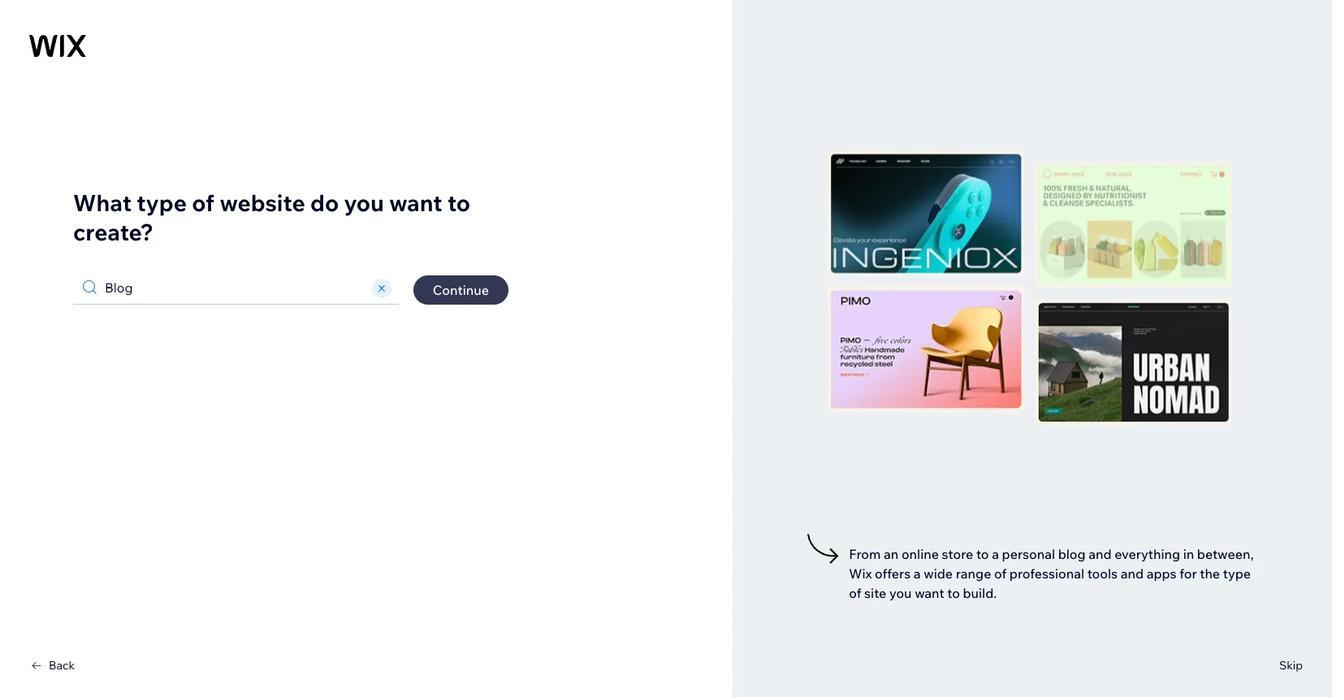 Task type: locate. For each thing, give the bounding box(es) containing it.
continue button
[[413, 275, 509, 305]]

type down between,
[[1223, 565, 1251, 581]]

professional
[[1010, 565, 1085, 581]]

2 vertical spatial of
[[849, 585, 862, 601]]

from an online store to a personal blog and everything in between, wix offers a wide range of professional tools and apps for the type of site you want to build.
[[849, 546, 1254, 601]]

1 horizontal spatial type
[[1223, 565, 1251, 581]]

you right do
[[344, 188, 384, 217]]

0 horizontal spatial you
[[344, 188, 384, 217]]

personal
[[1002, 546, 1055, 562]]

0 horizontal spatial of
[[192, 188, 215, 217]]

an
[[884, 546, 899, 562]]

skip
[[1280, 658, 1303, 673]]

0 vertical spatial of
[[192, 188, 215, 217]]

2 horizontal spatial to
[[976, 546, 989, 562]]

0 horizontal spatial want
[[389, 188, 442, 217]]

site
[[864, 585, 887, 601]]

1 vertical spatial type
[[1223, 565, 1251, 581]]

for
[[1180, 565, 1197, 581]]

a
[[992, 546, 999, 562], [914, 565, 921, 581]]

offers
[[875, 565, 911, 581]]

between,
[[1197, 546, 1254, 562]]

1 vertical spatial of
[[994, 565, 1007, 581]]

you inside from an online store to a personal blog and everything in between, wix offers a wide range of professional tools and apps for the type of site you want to build.
[[890, 585, 912, 601]]

1 horizontal spatial a
[[992, 546, 999, 562]]

website
[[220, 188, 305, 217]]

0 vertical spatial type
[[137, 188, 187, 217]]

the
[[1200, 565, 1220, 581]]

type inside what type of website do you want to create?
[[137, 188, 187, 217]]

a down online
[[914, 565, 921, 581]]

0 vertical spatial to
[[448, 188, 470, 217]]

from
[[849, 546, 881, 562]]

to
[[448, 188, 470, 217], [976, 546, 989, 562], [948, 585, 960, 601]]

0 horizontal spatial type
[[137, 188, 187, 217]]

online
[[902, 546, 939, 562]]

type inside from an online store to a personal blog and everything in between, wix offers a wide range of professional tools and apps for the type of site you want to build.
[[1223, 565, 1251, 581]]

0 vertical spatial and
[[1089, 546, 1112, 562]]

0 horizontal spatial a
[[914, 565, 921, 581]]

2 vertical spatial to
[[948, 585, 960, 601]]

apps
[[1147, 565, 1177, 581]]

you inside what type of website do you want to create?
[[344, 188, 384, 217]]

and
[[1089, 546, 1112, 562], [1121, 565, 1144, 581]]

1 vertical spatial want
[[915, 585, 945, 601]]

want inside from an online store to a personal blog and everything in between, wix offers a wide range of professional tools and apps for the type of site you want to build.
[[915, 585, 945, 601]]

you
[[344, 188, 384, 217], [890, 585, 912, 601]]

want
[[389, 188, 442, 217], [915, 585, 945, 601]]

0 horizontal spatial and
[[1089, 546, 1112, 562]]

1 horizontal spatial want
[[915, 585, 945, 601]]

type
[[137, 188, 187, 217], [1223, 565, 1251, 581]]

a left personal
[[992, 546, 999, 562]]

1 vertical spatial you
[[890, 585, 912, 601]]

of right range
[[994, 565, 1007, 581]]

what type of website do you want to create?
[[73, 188, 470, 246]]

0 vertical spatial want
[[389, 188, 442, 217]]

create?
[[73, 218, 154, 246]]

build.
[[963, 585, 997, 601]]

of left "website"
[[192, 188, 215, 217]]

0 horizontal spatial to
[[448, 188, 470, 217]]

you down the offers
[[890, 585, 912, 601]]

and down 'everything'
[[1121, 565, 1144, 581]]

back
[[49, 658, 75, 673]]

of
[[192, 188, 215, 217], [994, 565, 1007, 581], [849, 585, 862, 601]]

type up create?
[[137, 188, 187, 217]]

1 vertical spatial and
[[1121, 565, 1144, 581]]

and up tools
[[1089, 546, 1112, 562]]

1 horizontal spatial you
[[890, 585, 912, 601]]

of left the site
[[849, 585, 862, 601]]

0 vertical spatial you
[[344, 188, 384, 217]]

what
[[73, 188, 132, 217]]



Task type: describe. For each thing, give the bounding box(es) containing it.
wide
[[924, 565, 953, 581]]

tools
[[1088, 565, 1118, 581]]

back button
[[29, 658, 75, 673]]

continue
[[433, 282, 489, 298]]

in
[[1183, 546, 1194, 562]]

0 vertical spatial a
[[992, 546, 999, 562]]

want inside what type of website do you want to create?
[[389, 188, 442, 217]]

1 horizontal spatial of
[[849, 585, 862, 601]]

do
[[310, 188, 339, 217]]

range
[[956, 565, 991, 581]]

store
[[942, 546, 974, 562]]

of inside what type of website do you want to create?
[[192, 188, 215, 217]]

1 horizontal spatial to
[[948, 585, 960, 601]]

2 horizontal spatial of
[[994, 565, 1007, 581]]

Search for your business or site type field
[[100, 271, 370, 304]]

to inside what type of website do you want to create?
[[448, 188, 470, 217]]

everything
[[1115, 546, 1181, 562]]

1 horizontal spatial and
[[1121, 565, 1144, 581]]

1 vertical spatial a
[[914, 565, 921, 581]]

skip button
[[1280, 658, 1303, 673]]

wix
[[849, 565, 872, 581]]

1 vertical spatial to
[[976, 546, 989, 562]]

blog
[[1058, 546, 1086, 562]]



Task type: vqa. For each thing, say whether or not it's contained in the screenshot.
the From
yes



